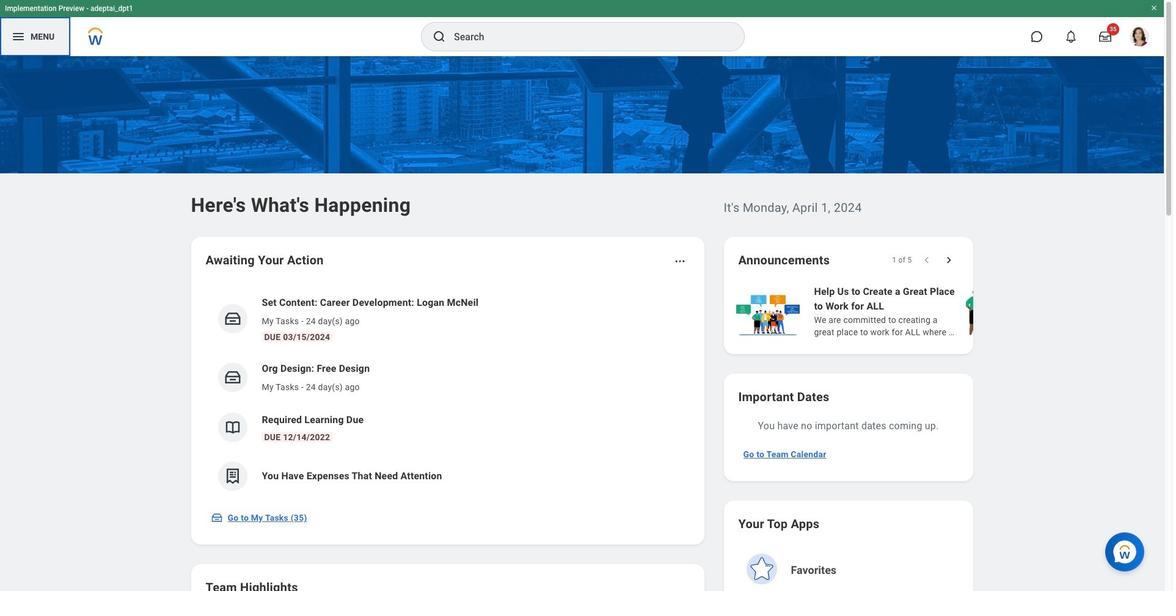 Task type: locate. For each thing, give the bounding box(es) containing it.
0 horizontal spatial inbox image
[[211, 512, 223, 524]]

1 horizontal spatial inbox image
[[223, 369, 242, 387]]

related actions image
[[674, 256, 686, 268]]

0 vertical spatial inbox image
[[223, 369, 242, 387]]

status
[[893, 256, 912, 265]]

list
[[734, 284, 1174, 340], [206, 286, 690, 501]]

chevron left small image
[[921, 254, 933, 267]]

justify image
[[11, 29, 26, 44]]

main content
[[0, 56, 1174, 592]]

0 horizontal spatial list
[[206, 286, 690, 501]]

1 horizontal spatial list
[[734, 284, 1174, 340]]

banner
[[0, 0, 1165, 56]]

inbox image
[[223, 369, 242, 387], [211, 512, 223, 524]]

chevron right small image
[[943, 254, 955, 267]]

notifications large image
[[1066, 31, 1078, 43]]

1 vertical spatial inbox image
[[211, 512, 223, 524]]



Task type: vqa. For each thing, say whether or not it's contained in the screenshot.
tab list in the top of the page inside Recruiting main content
no



Task type: describe. For each thing, give the bounding box(es) containing it.
inbox large image
[[1100, 31, 1112, 43]]

dashboard expenses image
[[223, 468, 242, 486]]

Search Workday  search field
[[454, 23, 720, 50]]

inbox image
[[223, 310, 242, 328]]

search image
[[432, 29, 447, 44]]

book open image
[[223, 419, 242, 437]]

close environment banner image
[[1151, 4, 1158, 12]]

profile logan mcneil image
[[1130, 27, 1150, 49]]



